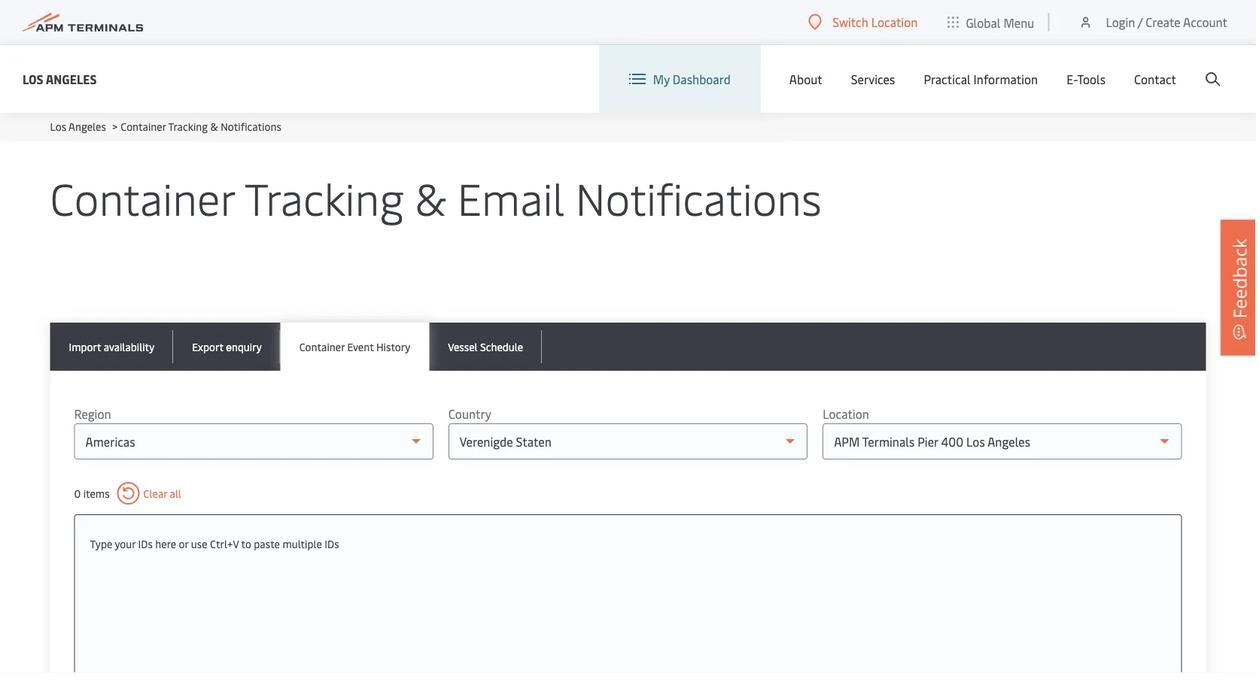 Task type: vqa. For each thing, say whether or not it's contained in the screenshot.
the Agent/Consignee for transporter/Truck
no



Task type: describe. For each thing, give the bounding box(es) containing it.
country
[[449, 406, 492, 422]]

global
[[966, 14, 1001, 30]]

>
[[112, 119, 118, 134]]

1 vertical spatial los angeles link
[[50, 119, 106, 134]]

import availability button
[[50, 323, 173, 371]]

login
[[1106, 14, 1136, 30]]

schedule
[[480, 340, 524, 354]]

paste
[[254, 537, 280, 551]]

import availability
[[69, 340, 155, 354]]

export
[[192, 340, 223, 354]]

all
[[170, 487, 181, 501]]

contact
[[1135, 71, 1177, 87]]

history
[[376, 340, 411, 354]]

0 horizontal spatial notifications
[[221, 119, 281, 134]]

account
[[1184, 14, 1228, 30]]

login / create account
[[1106, 14, 1228, 30]]

clear all
[[144, 487, 181, 501]]

region
[[74, 406, 111, 422]]

container for container tracking & email notifications
[[50, 168, 235, 227]]

my
[[653, 71, 670, 87]]

items
[[83, 487, 110, 501]]

export еnquiry
[[192, 340, 262, 354]]

multiple
[[283, 537, 322, 551]]

import
[[69, 340, 101, 354]]

services button
[[851, 45, 896, 113]]

practical
[[924, 71, 971, 87]]

feedback
[[1228, 239, 1252, 319]]

location inside button
[[872, 14, 918, 30]]

clear all button
[[117, 483, 181, 505]]

availability
[[104, 340, 155, 354]]

0 vertical spatial container
[[121, 119, 166, 134]]

here
[[155, 537, 176, 551]]

create
[[1146, 14, 1181, 30]]

type your ids here or use ctrl+v to paste multiple ids
[[90, 537, 339, 551]]

export еnquiry button
[[173, 323, 281, 371]]

angeles for los angeles
[[46, 71, 97, 87]]

contact button
[[1135, 45, 1177, 113]]

your
[[115, 537, 136, 551]]

my dashboard button
[[629, 45, 731, 113]]

practical information button
[[924, 45, 1039, 113]]

about button
[[790, 45, 823, 113]]

0 vertical spatial los angeles link
[[23, 70, 97, 88]]

/
[[1138, 14, 1143, 30]]

0
[[74, 487, 81, 501]]

vessel schedule
[[448, 340, 524, 354]]

about
[[790, 71, 823, 87]]

2 ids from the left
[[325, 537, 339, 551]]

vessel schedule button
[[429, 323, 542, 371]]

0 horizontal spatial tracking
[[168, 119, 208, 134]]



Task type: locate. For each thing, give the bounding box(es) containing it.
0 vertical spatial location
[[872, 14, 918, 30]]

1 vertical spatial angeles
[[69, 119, 106, 134]]

container for container event history
[[299, 340, 345, 354]]

tools
[[1078, 71, 1106, 87]]

menu
[[1004, 14, 1035, 30]]

dashboard
[[673, 71, 731, 87]]

global menu button
[[933, 0, 1050, 45]]

practical information
[[924, 71, 1039, 87]]

tracking
[[168, 119, 208, 134], [245, 168, 404, 227]]

1 vertical spatial notifications
[[576, 168, 822, 227]]

1 horizontal spatial location
[[872, 14, 918, 30]]

1 ids from the left
[[138, 537, 153, 551]]

los angeles link
[[23, 70, 97, 88], [50, 119, 106, 134]]

0 items
[[74, 487, 110, 501]]

los for los angeles
[[23, 71, 43, 87]]

my dashboard
[[653, 71, 731, 87]]

container event history button
[[281, 323, 429, 371]]

e-tools button
[[1067, 45, 1106, 113]]

0 vertical spatial notifications
[[221, 119, 281, 134]]

0 vertical spatial angeles
[[46, 71, 97, 87]]

tab list containing import availability
[[50, 323, 1207, 371]]

container tracking & email notifications
[[50, 168, 822, 227]]

1 horizontal spatial &
[[415, 168, 447, 227]]

еnquiry
[[226, 340, 262, 354]]

1 horizontal spatial notifications
[[576, 168, 822, 227]]

ids right multiple at the bottom left
[[325, 537, 339, 551]]

1 vertical spatial &
[[415, 168, 447, 227]]

0 vertical spatial los
[[23, 71, 43, 87]]

1 vertical spatial tracking
[[245, 168, 404, 227]]

services
[[851, 71, 896, 87]]

los
[[23, 71, 43, 87], [50, 119, 66, 134]]

0 horizontal spatial ids
[[138, 537, 153, 551]]

2 vertical spatial container
[[299, 340, 345, 354]]

0 horizontal spatial los
[[23, 71, 43, 87]]

switch location button
[[809, 14, 918, 30]]

email
[[458, 168, 565, 227]]

type
[[90, 537, 112, 551]]

clear
[[144, 487, 167, 501]]

use
[[191, 537, 208, 551]]

0 horizontal spatial location
[[823, 406, 870, 422]]

0 horizontal spatial &
[[210, 119, 218, 134]]

or
[[179, 537, 189, 551]]

event
[[347, 340, 374, 354]]

switch location
[[833, 14, 918, 30]]

tab list
[[50, 323, 1207, 371]]

e-tools
[[1067, 71, 1106, 87]]

1 horizontal spatial ids
[[325, 537, 339, 551]]

global menu
[[966, 14, 1035, 30]]

login / create account link
[[1079, 0, 1228, 44]]

angeles
[[46, 71, 97, 87], [69, 119, 106, 134]]

&
[[210, 119, 218, 134], [415, 168, 447, 227]]

1 horizontal spatial tracking
[[245, 168, 404, 227]]

1 horizontal spatial los
[[50, 119, 66, 134]]

vessel
[[448, 340, 478, 354]]

los for los angeles > container tracking & notifications
[[50, 119, 66, 134]]

container right '>'
[[121, 119, 166, 134]]

notifications
[[221, 119, 281, 134], [576, 168, 822, 227]]

1 vertical spatial container
[[50, 168, 235, 227]]

angeles inside "link"
[[46, 71, 97, 87]]

to
[[241, 537, 251, 551]]

location
[[872, 14, 918, 30], [823, 406, 870, 422]]

1 vertical spatial los
[[50, 119, 66, 134]]

container left event
[[299, 340, 345, 354]]

ids
[[138, 537, 153, 551], [325, 537, 339, 551]]

0 vertical spatial tracking
[[168, 119, 208, 134]]

e-
[[1067, 71, 1078, 87]]

container
[[121, 119, 166, 134], [50, 168, 235, 227], [299, 340, 345, 354]]

switch
[[833, 14, 869, 30]]

los angeles > container tracking & notifications
[[50, 119, 281, 134]]

0 vertical spatial &
[[210, 119, 218, 134]]

1 vertical spatial location
[[823, 406, 870, 422]]

container inside button
[[299, 340, 345, 354]]

information
[[974, 71, 1039, 87]]

container event history
[[299, 340, 411, 354]]

ids right your
[[138, 537, 153, 551]]

los angeles
[[23, 71, 97, 87]]

feedback button
[[1221, 220, 1257, 356]]

ctrl+v
[[210, 537, 239, 551]]

container down "los angeles > container tracking & notifications" at the top left of the page
[[50, 168, 235, 227]]

angeles for los angeles > container tracking & notifications
[[69, 119, 106, 134]]



